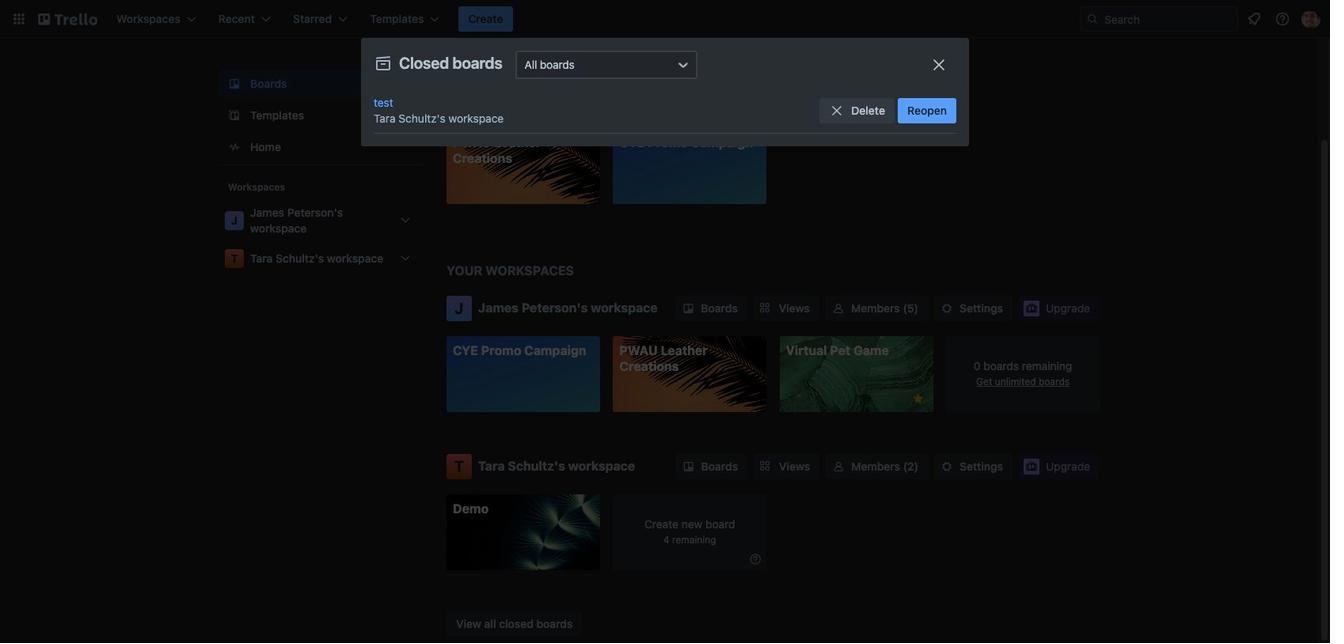 Task type: locate. For each thing, give the bounding box(es) containing it.
search image
[[1087, 13, 1099, 25]]

2 sm image from the left
[[939, 301, 955, 317]]

sm image
[[681, 301, 697, 317], [939, 301, 955, 317]]

home image
[[225, 138, 244, 157]]

Search field
[[1080, 6, 1239, 32]]

0 horizontal spatial sm image
[[681, 301, 697, 317]]

sm image
[[831, 301, 847, 317], [681, 459, 697, 475], [831, 459, 847, 475], [939, 459, 955, 475], [748, 552, 764, 568]]

board image
[[225, 74, 244, 93]]

1 horizontal spatial sm image
[[939, 301, 955, 317]]

primary element
[[0, 0, 1331, 38]]

1 sm image from the left
[[681, 301, 697, 317]]



Task type: describe. For each thing, give the bounding box(es) containing it.
open information menu image
[[1275, 11, 1291, 27]]

james peterson (jamespeterson93) image
[[1302, 10, 1321, 29]]

0 notifications image
[[1245, 10, 1264, 29]]

template board image
[[225, 106, 244, 125]]



Task type: vqa. For each thing, say whether or not it's contained in the screenshot.
"back to home" image
no



